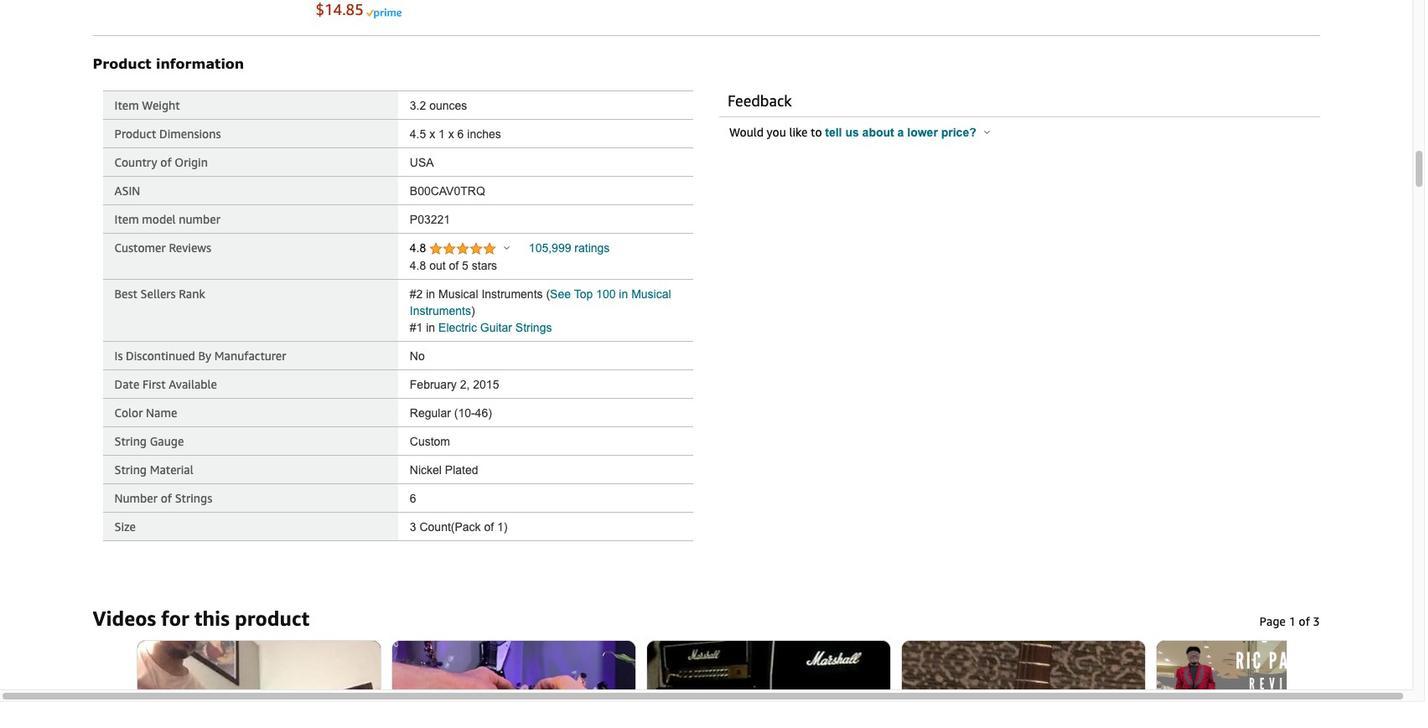 Task type: describe. For each thing, give the bounding box(es) containing it.
p03221
[[410, 213, 450, 227]]

this
[[195, 607, 230, 631]]

is discontinued by manufacturer
[[114, 349, 286, 363]]

1 horizontal spatial instruments
[[482, 288, 543, 301]]

item model number
[[114, 212, 221, 227]]

size
[[114, 520, 136, 534]]

lower
[[908, 126, 938, 139]]

3 count(pack of 1)
[[410, 521, 508, 534]]

tell us about a lower price? button
[[826, 126, 991, 139]]

date first available
[[114, 378, 217, 392]]

4.8 out of 5 stars
[[410, 259, 497, 273]]

best sellers rank
[[114, 287, 205, 301]]

1)
[[497, 521, 508, 534]]

manufacturer
[[215, 349, 286, 363]]

electric guitar strings link
[[439, 321, 552, 335]]

available
[[169, 378, 217, 392]]

weight
[[142, 98, 180, 113]]

2,
[[460, 378, 470, 392]]

is
[[114, 349, 123, 363]]

of for page
[[1299, 615, 1311, 629]]

#2
[[410, 288, 423, 301]]

100
[[596, 288, 616, 301]]

4.8 button
[[410, 242, 510, 258]]

product dimensions
[[114, 127, 221, 141]]

would
[[730, 125, 764, 139]]

$14.85 link
[[316, 0, 367, 19]]

105,999
[[529, 242, 572, 255]]

for
[[161, 607, 189, 631]]

rank
[[179, 287, 205, 301]]

item for item weight
[[114, 98, 139, 113]]

2 video widget card image from the left
[[902, 642, 1145, 703]]

4.5
[[410, 128, 426, 141]]

price?
[[942, 126, 977, 139]]

us
[[846, 126, 859, 139]]

reviews
[[169, 241, 211, 255]]

customer reviews
[[114, 241, 211, 255]]

gauge
[[150, 435, 184, 449]]

electric
[[439, 321, 477, 335]]

3.2 ounces
[[410, 99, 467, 113]]

1 x from the left
[[430, 128, 435, 141]]

3 inside videos for this product element
[[1314, 615, 1321, 629]]

country
[[114, 155, 157, 170]]

by
[[198, 349, 211, 363]]

popover image inside tell us about a lower price? 'button'
[[985, 130, 991, 134]]

1 video widget card image from the left
[[647, 642, 890, 703]]

guitar
[[480, 321, 512, 335]]

of for 4.8
[[449, 259, 459, 273]]

discontinued
[[126, 349, 195, 363]]

#1 in electric guitar strings
[[410, 321, 552, 335]]

videos for this product element
[[93, 606, 1321, 633]]

item weight
[[114, 98, 180, 113]]

3.2
[[410, 99, 426, 113]]

popover image inside the 4.8 button
[[504, 246, 510, 250]]

105,999 ratings
[[529, 242, 610, 255]]

0 horizontal spatial 1
[[439, 128, 445, 141]]

of down the material
[[161, 492, 172, 506]]

4.5 x 1 x 6 inches
[[410, 128, 501, 141]]

0 horizontal spatial 3
[[410, 521, 416, 534]]

product
[[235, 607, 310, 631]]

sellers
[[141, 287, 176, 301]]

a
[[898, 126, 904, 139]]

like
[[790, 125, 808, 139]]

stars
[[472, 259, 497, 273]]

to
[[811, 125, 822, 139]]

product for product dimensions
[[114, 127, 156, 141]]

in inside see top 100 in musical instruments
[[619, 288, 628, 301]]

see top 100 in musical instruments link
[[410, 288, 671, 318]]

model
[[142, 212, 176, 227]]

)
[[471, 305, 475, 318]]

4.8 for 4.8 out of 5 stars
[[410, 259, 426, 273]]

page
[[1260, 615, 1286, 629]]

#1
[[410, 321, 423, 335]]

5
[[462, 259, 469, 273]]

in for #2 in musical instruments (
[[426, 288, 435, 301]]

feedback
[[728, 92, 792, 110]]

videos for this product
[[93, 607, 310, 631]]



Task type: locate. For each thing, give the bounding box(es) containing it.
first
[[143, 378, 166, 392]]

of for 3
[[484, 521, 494, 534]]

product up country
[[114, 127, 156, 141]]

2 4.8 from the top
[[410, 259, 426, 273]]

1 inside videos for this product element
[[1289, 615, 1296, 629]]

date
[[114, 378, 139, 392]]

1 string from the top
[[114, 435, 147, 449]]

string gauge
[[114, 435, 184, 449]]

best
[[114, 287, 137, 301]]

count(pack
[[420, 521, 481, 534]]

(10-
[[454, 407, 475, 420]]

video widget card image
[[647, 642, 890, 703], [902, 642, 1145, 703]]

0 horizontal spatial video widget card image
[[647, 642, 890, 703]]

product up item weight
[[93, 56, 151, 71]]

x right 4.5
[[430, 128, 435, 141]]

0 vertical spatial strings
[[516, 321, 552, 335]]

b00cav0trq
[[410, 185, 485, 198]]

customer
[[114, 241, 166, 255]]

in right #2
[[426, 288, 435, 301]]

about
[[863, 126, 895, 139]]

in for #1 in electric guitar strings
[[426, 321, 435, 335]]

6 left inches on the top left of the page
[[458, 128, 464, 141]]

item for item model number
[[114, 212, 139, 227]]

1 item from the top
[[114, 98, 139, 113]]

in right 100
[[619, 288, 628, 301]]

strings
[[516, 321, 552, 335], [175, 492, 212, 506]]

3
[[410, 521, 416, 534], [1314, 615, 1321, 629]]

6
[[458, 128, 464, 141], [410, 492, 416, 506]]

page 1 of 3
[[1260, 615, 1321, 629]]

of
[[160, 155, 172, 170], [449, 259, 459, 273], [161, 492, 172, 506], [484, 521, 494, 534], [1299, 615, 1311, 629]]

1 vertical spatial product
[[114, 127, 156, 141]]

3 right page
[[1314, 615, 1321, 629]]

string down color
[[114, 435, 147, 449]]

1 horizontal spatial strings
[[516, 321, 552, 335]]

string
[[114, 435, 147, 449], [114, 463, 147, 477]]

number
[[114, 492, 158, 506]]

of left origin
[[160, 155, 172, 170]]

plated
[[445, 464, 478, 477]]

0 vertical spatial string
[[114, 435, 147, 449]]

no
[[410, 350, 425, 363]]

4.8 up the out
[[410, 242, 430, 255]]

instruments left (
[[482, 288, 543, 301]]

4.8 inside button
[[410, 242, 430, 255]]

popover image
[[985, 130, 991, 134], [504, 246, 510, 250]]

1 vertical spatial 1
[[1289, 615, 1296, 629]]

x
[[430, 128, 435, 141], [448, 128, 454, 141]]

1 horizontal spatial musical
[[632, 288, 671, 301]]

3 left count(pack
[[410, 521, 416, 534]]

musical
[[439, 288, 478, 301], [632, 288, 671, 301]]

regular
[[410, 407, 451, 420]]

inches
[[467, 128, 501, 141]]

instruments up electric
[[410, 305, 471, 318]]

0 vertical spatial 6
[[458, 128, 464, 141]]

see top 100 in musical instruments
[[410, 288, 671, 318]]

would you like to
[[730, 125, 826, 139]]

0 vertical spatial instruments
[[482, 288, 543, 301]]

item
[[114, 98, 139, 113], [114, 212, 139, 227]]

of left 5
[[449, 259, 459, 273]]

1 vertical spatial instruments
[[410, 305, 471, 318]]

1 horizontal spatial 1
[[1289, 615, 1296, 629]]

in right #1
[[426, 321, 435, 335]]

musical inside see top 100 in musical instruments
[[632, 288, 671, 301]]

instruments inside see top 100 in musical instruments
[[410, 305, 471, 318]]

in
[[426, 288, 435, 301], [619, 288, 628, 301], [426, 321, 435, 335]]

46)
[[475, 407, 492, 420]]

0 horizontal spatial instruments
[[410, 305, 471, 318]]

nickel
[[410, 464, 442, 477]]

string up number
[[114, 463, 147, 477]]

1 vertical spatial strings
[[175, 492, 212, 506]]

custom
[[410, 435, 450, 449]]

2 x from the left
[[448, 128, 454, 141]]

0 horizontal spatial strings
[[175, 492, 212, 506]]

of right page
[[1299, 615, 1311, 629]]

tell
[[826, 126, 842, 139]]

x down ounces at the top left of page
[[448, 128, 454, 141]]

0 horizontal spatial musical
[[439, 288, 478, 301]]

1 vertical spatial popover image
[[504, 246, 510, 250]]

of left 1)
[[484, 521, 494, 534]]

february
[[410, 378, 457, 392]]

1 horizontal spatial x
[[448, 128, 454, 141]]

1 vertical spatial 3
[[1314, 615, 1321, 629]]

dimensions
[[159, 127, 221, 141]]

1 vertical spatial item
[[114, 212, 139, 227]]

top
[[574, 288, 593, 301]]

country of origin
[[114, 155, 208, 170]]

1 vertical spatial string
[[114, 463, 147, 477]]

1 vertical spatial 4.8
[[410, 259, 426, 273]]

1 horizontal spatial 3
[[1314, 615, 1321, 629]]

6 down nickel at the bottom
[[410, 492, 416, 506]]

4.8 left the out
[[410, 259, 426, 273]]

february 2, 2015
[[410, 378, 499, 392]]

see
[[550, 288, 571, 301]]

popover image right the price?
[[985, 130, 991, 134]]

number of strings
[[114, 492, 212, 506]]

0 vertical spatial item
[[114, 98, 139, 113]]

number
[[179, 212, 221, 227]]

0 vertical spatial 3
[[410, 521, 416, 534]]

item left weight
[[114, 98, 139, 113]]

videos
[[93, 607, 156, 631]]

0 vertical spatial 1
[[439, 128, 445, 141]]

1
[[439, 128, 445, 141], [1289, 615, 1296, 629]]

0 horizontal spatial popover image
[[504, 246, 510, 250]]

musical up )
[[439, 288, 478, 301]]

2 string from the top
[[114, 463, 147, 477]]

0 vertical spatial 4.8
[[410, 242, 430, 255]]

1 musical from the left
[[439, 288, 478, 301]]

strings down see top 100 in musical instruments
[[516, 321, 552, 335]]

color name
[[114, 406, 177, 420]]

#2 in musical instruments (
[[410, 288, 550, 301]]

1 right page
[[1289, 615, 1296, 629]]

1 horizontal spatial 6
[[458, 128, 464, 141]]

out
[[430, 259, 446, 273]]

1 horizontal spatial video widget card image
[[902, 642, 1145, 703]]

0 vertical spatial popover image
[[985, 130, 991, 134]]

nickel plated
[[410, 464, 478, 477]]

ounces
[[430, 99, 467, 113]]

item down 'asin'
[[114, 212, 139, 227]]

ratings
[[575, 242, 610, 255]]

1 horizontal spatial popover image
[[985, 130, 991, 134]]

product information
[[93, 56, 244, 71]]

of inside videos for this product element
[[1299, 615, 1311, 629]]

0 vertical spatial product
[[93, 56, 151, 71]]

musical right 100
[[632, 288, 671, 301]]

information
[[156, 56, 244, 71]]

you
[[767, 125, 787, 139]]

4.8 for 4.8
[[410, 242, 430, 255]]

string for string material
[[114, 463, 147, 477]]

name
[[146, 406, 177, 420]]

(
[[546, 288, 550, 301]]

regular (10-46)
[[410, 407, 492, 420]]

2015
[[473, 378, 499, 392]]

strings down the material
[[175, 492, 212, 506]]

popover image left 105,999
[[504, 246, 510, 250]]

tell us about a lower price?
[[826, 126, 980, 139]]

string for string gauge
[[114, 435, 147, 449]]

105,999 ratings link
[[529, 242, 610, 255]]

list
[[126, 641, 1426, 703]]

string material
[[114, 463, 194, 477]]

material
[[150, 463, 194, 477]]

2 item from the top
[[114, 212, 139, 227]]

usa
[[410, 156, 434, 170]]

1 4.8 from the top
[[410, 242, 430, 255]]

instruments
[[482, 288, 543, 301], [410, 305, 471, 318]]

color
[[114, 406, 143, 420]]

product for product information
[[93, 56, 151, 71]]

$14.85
[[316, 0, 364, 19]]

2 musical from the left
[[632, 288, 671, 301]]

1 right 4.5
[[439, 128, 445, 141]]

1 vertical spatial 6
[[410, 492, 416, 506]]

origin
[[175, 155, 208, 170]]

0 horizontal spatial x
[[430, 128, 435, 141]]

product
[[93, 56, 151, 71], [114, 127, 156, 141]]

0 horizontal spatial 6
[[410, 492, 416, 506]]



Task type: vqa. For each thing, say whether or not it's contained in the screenshot.
the best sellers rank
yes



